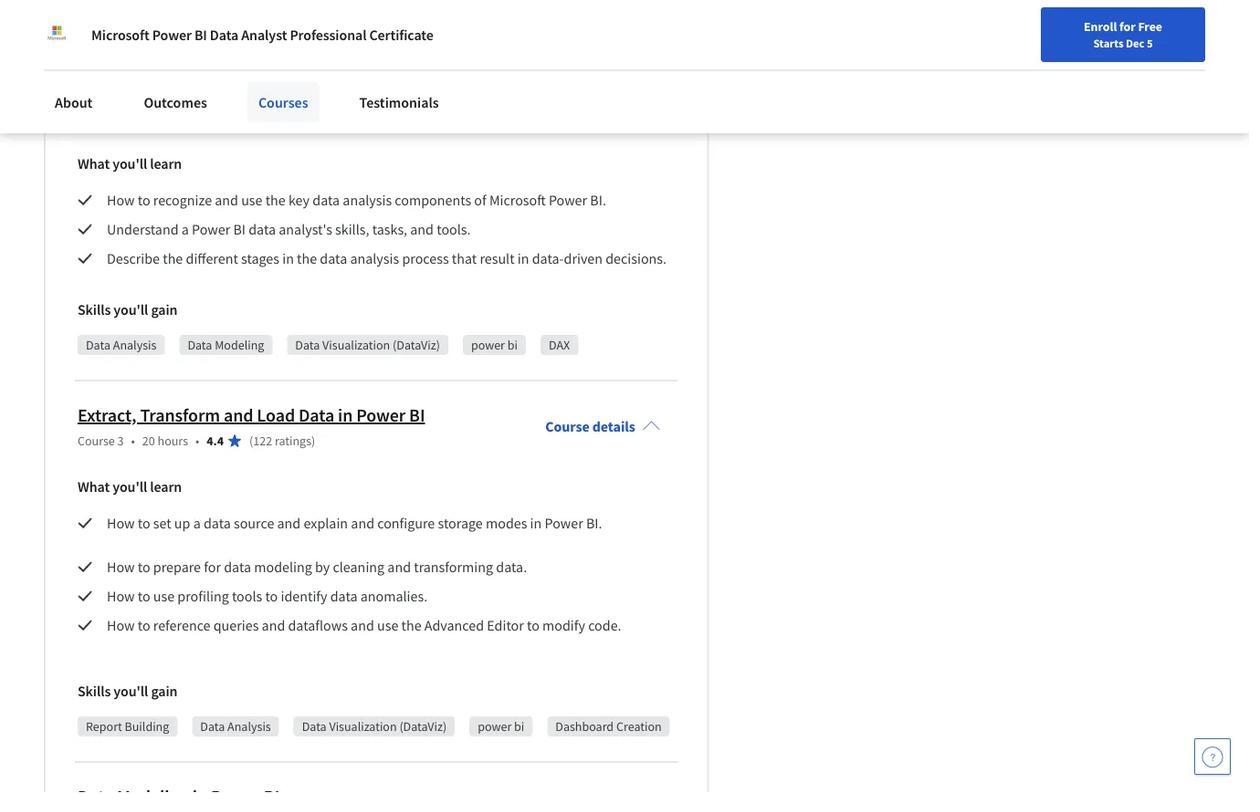 Task type: locate. For each thing, give the bounding box(es) containing it.
to left reference
[[138, 616, 150, 634]]

1 vertical spatial use
[[153, 587, 175, 605]]

(dataviz)
[[285, 14, 332, 30], [393, 337, 440, 353], [399, 718, 447, 735]]

• left 4.4
[[195, 433, 199, 449]]

use down prepare
[[153, 587, 175, 605]]

1 ratings from the top
[[275, 109, 311, 126]]

2 learn from the top
[[150, 477, 182, 496]]

visualization for with
[[322, 337, 390, 353]]

how
[[107, 191, 135, 209], [107, 514, 135, 532], [107, 558, 135, 576], [107, 587, 135, 605], [107, 616, 135, 634]]

hours
[[158, 109, 188, 126], [158, 433, 188, 449]]

dashboard
[[555, 718, 614, 735]]

course for course 2
[[78, 109, 115, 126]]

the up 16 hours •
[[168, 81, 194, 103]]

course details
[[545, 417, 635, 435]]

what you'll learn
[[78, 154, 182, 172], [78, 477, 182, 496]]

gain up building
[[151, 682, 178, 700]]

reference
[[153, 616, 210, 634]]

how to reference queries and dataflows and use the advanced editor to modify code.
[[107, 616, 624, 634]]

0 horizontal spatial microsoft
[[91, 26, 149, 44]]

learn for transform
[[150, 477, 182, 496]]

what you'll learn down 2
[[78, 154, 182, 172]]

course details button
[[531, 392, 675, 461]]

menu item
[[900, 18, 1018, 78]]

what down the course 2
[[78, 154, 110, 172]]

•
[[195, 109, 199, 126], [131, 433, 135, 449], [195, 433, 199, 449]]

queries
[[213, 616, 259, 634]]

1 vertical spatial (dataviz)
[[393, 337, 440, 353]]

how left reference
[[107, 616, 135, 634]]

creation
[[616, 718, 662, 735]]

use
[[241, 191, 263, 209], [153, 587, 175, 605], [377, 616, 398, 634]]

16
[[142, 109, 155, 126]]

learn up set
[[150, 477, 182, 496]]

1 horizontal spatial a
[[193, 514, 201, 532]]

to for use
[[138, 587, 150, 605]]

0 horizontal spatial of
[[251, 81, 266, 103]]

skills you'll gain up report building
[[78, 682, 178, 700]]

course left 2
[[78, 109, 115, 126]]

you'll down 2
[[112, 154, 147, 172]]

a right up
[[193, 514, 201, 532]]

2 skills you'll gain from the top
[[78, 682, 178, 700]]

data
[[313, 191, 340, 209], [249, 220, 276, 238], [320, 249, 347, 267], [204, 514, 231, 532], [224, 558, 251, 576], [330, 587, 357, 605]]

• right 16
[[195, 109, 199, 126]]

use down anomalies.
[[377, 616, 398, 634]]

1 vertical spatial power bi
[[471, 337, 518, 353]]

skills,
[[335, 220, 369, 238]]

you'll
[[112, 154, 147, 172], [114, 300, 148, 318], [112, 477, 147, 496], [114, 682, 148, 700]]

1 ( from the top
[[249, 109, 253, 126]]

to up understand
[[138, 191, 150, 209]]

profiling
[[177, 587, 229, 605]]

a down the recognize
[[181, 220, 189, 238]]

power bi for extract, transform and load data in power bi
[[478, 718, 524, 735]]

dataflows
[[288, 616, 348, 634]]

0 vertical spatial data analysis
[[86, 14, 156, 30]]

how left prepare
[[107, 558, 135, 576]]

(dataviz) for in
[[399, 718, 447, 735]]

course for course details
[[545, 417, 590, 435]]

prepare
[[153, 558, 201, 576]]

0 vertical spatial learn
[[150, 154, 182, 172]]

skills
[[78, 300, 111, 318], [78, 682, 111, 700]]

for up dec
[[1119, 18, 1136, 35]]

2 what from the top
[[78, 477, 110, 496]]

ratings for 221 ratings
[[275, 109, 311, 126]]

2 vertical spatial visualization
[[329, 718, 397, 735]]

of right components
[[474, 191, 486, 209]]

2 vertical spatial power
[[478, 718, 512, 735]]

4 how from the top
[[107, 587, 135, 605]]

recognize
[[153, 191, 212, 209]]

ratings right '221'
[[275, 109, 311, 126]]

analysis for data modeling
[[113, 337, 156, 353]]

1 what from the top
[[78, 154, 110, 172]]

• right '3'
[[131, 433, 135, 449]]

1 horizontal spatial for
[[1119, 18, 1136, 35]]

course left details
[[545, 417, 590, 435]]

1 vertical spatial power
[[471, 337, 505, 353]]

1 vertical spatial gain
[[151, 682, 178, 700]]

how to recognize and use the key data analysis components of microsoft power bi.
[[107, 191, 606, 209]]

ratings right 122
[[275, 433, 311, 449]]

gain down describe
[[151, 300, 178, 318]]

0 vertical spatial of
[[251, 81, 266, 103]]

1 vertical spatial )
[[311, 433, 315, 449]]

1 skills you'll gain from the top
[[78, 300, 178, 318]]

1 vertical spatial microsoft
[[489, 191, 546, 209]]

to left 'profiling'
[[138, 587, 150, 605]]

0 vertical spatial what you'll learn
[[78, 154, 182, 172]]

2 what you'll learn from the top
[[78, 477, 182, 496]]

bi. up driven
[[590, 191, 606, 209]]

1 vertical spatial what you'll learn
[[78, 477, 182, 496]]

2 vertical spatial data visualization (dataviz)
[[302, 718, 447, 735]]

1 skills from the top
[[78, 300, 111, 318]]

and up 4.4
[[224, 404, 253, 427]]

learn
[[150, 154, 182, 172], [150, 477, 182, 496]]

in right "modes"
[[530, 514, 542, 532]]

analysis for data visualization (dataviz)
[[113, 14, 156, 30]]

0 horizontal spatial use
[[153, 587, 175, 605]]

0 vertical spatial microsoft
[[91, 26, 149, 44]]

2 horizontal spatial use
[[377, 616, 398, 634]]

2 vertical spatial (dataviz)
[[399, 718, 447, 735]]

power bi left dashboard
[[478, 718, 524, 735]]

bi right professional
[[400, 14, 410, 30]]

testimonials
[[359, 93, 439, 111]]

you'll up report building
[[114, 682, 148, 700]]

up
[[174, 514, 190, 532]]

1 vertical spatial a
[[193, 514, 201, 532]]

skills you'll gain for harnessing
[[78, 300, 178, 318]]

how left 'profiling'
[[107, 587, 135, 605]]

analysis down tasks,
[[350, 249, 399, 267]]

bi left dashboard
[[514, 718, 524, 735]]

report building
[[86, 718, 169, 735]]

2 how from the top
[[107, 514, 135, 532]]

data down cleaning at the bottom of the page
[[330, 587, 357, 605]]

power
[[152, 26, 192, 44], [198, 81, 247, 103], [347, 81, 397, 103], [549, 191, 587, 209], [192, 220, 230, 238], [356, 404, 406, 427], [545, 514, 583, 532]]

1 vertical spatial data visualization (dataviz)
[[295, 337, 440, 353]]

modes
[[486, 514, 527, 532]]

course inside dropdown button
[[545, 417, 590, 435]]

outcomes
[[144, 93, 207, 111]]

skills down describe
[[78, 300, 111, 318]]

data right up
[[204, 514, 231, 532]]

1 vertical spatial hours
[[158, 433, 188, 449]]

that
[[452, 249, 477, 267]]

1 what you'll learn from the top
[[78, 154, 182, 172]]

data analysis right microsoft image
[[86, 14, 156, 30]]

1 vertical spatial ratings
[[275, 433, 311, 449]]

what down course 3 • 20 hours •
[[78, 477, 110, 496]]

5 how from the top
[[107, 616, 135, 634]]

the down analyst's
[[297, 249, 317, 267]]

power bi left 'dax'
[[471, 337, 518, 353]]

skills for extract, transform and load data in power bi
[[78, 682, 111, 700]]

2 vertical spatial power bi
[[478, 718, 524, 735]]

2 ) from the top
[[311, 433, 315, 449]]

for inside enroll for free starts dec 5
[[1119, 18, 1136, 35]]

how left set
[[107, 514, 135, 532]]

hours right 16
[[158, 109, 188, 126]]

1 vertical spatial for
[[204, 558, 221, 576]]

how for how to prepare for data modeling by cleaning and transforming data.
[[107, 558, 135, 576]]

different
[[186, 249, 238, 267]]

• for 3
[[131, 433, 135, 449]]

1 ) from the top
[[311, 109, 315, 126]]

course
[[78, 109, 115, 126], [545, 417, 590, 435], [78, 433, 115, 449]]

1 horizontal spatial use
[[241, 191, 263, 209]]

to for recognize
[[138, 191, 150, 209]]

anomalies.
[[360, 587, 427, 605]]

about link
[[44, 82, 104, 122]]

skills up report
[[78, 682, 111, 700]]

data analysis up 'extract,'
[[86, 337, 156, 353]]

data analysis
[[86, 14, 156, 30], [86, 337, 156, 353], [200, 718, 271, 735]]

courses link
[[247, 82, 319, 122]]

2 gain from the top
[[151, 682, 178, 700]]

learn up the recognize
[[150, 154, 182, 172]]

) down with
[[311, 109, 315, 126]]

2 vertical spatial analysis
[[227, 718, 271, 735]]

1 vertical spatial visualization
[[322, 337, 390, 353]]

to left prepare
[[138, 558, 150, 576]]

0 vertical spatial visualization
[[215, 14, 282, 30]]

to right tools
[[265, 587, 278, 605]]

show notifications image
[[1037, 23, 1059, 45]]

0 vertical spatial power bi
[[363, 14, 410, 30]]

1 hours from the top
[[158, 109, 188, 126]]

1 vertical spatial analysis
[[113, 337, 156, 353]]

1 vertical spatial data analysis
[[86, 337, 156, 353]]

you'll down course 3 • 20 hours •
[[112, 477, 147, 496]]

in
[[282, 249, 294, 267], [518, 249, 529, 267], [338, 404, 353, 427], [530, 514, 542, 532]]

understand a power bi data analyst's skills, tasks, and tools.
[[107, 220, 474, 238]]

visualization
[[215, 14, 282, 30], [322, 337, 390, 353], [329, 718, 397, 735]]

what for harnessing the power of data with power bi
[[78, 154, 110, 172]]

a
[[181, 220, 189, 238], [193, 514, 201, 532]]

to left set
[[138, 514, 150, 532]]

microsoft up harnessing
[[91, 26, 149, 44]]

0 vertical spatial skills
[[78, 300, 111, 318]]

how for how to use profiling tools to identify data anomalies.
[[107, 587, 135, 605]]

2 vertical spatial bi
[[514, 718, 524, 735]]

3 how from the top
[[107, 558, 135, 576]]

and right 'source'
[[277, 514, 301, 532]]

0 horizontal spatial for
[[204, 558, 221, 576]]

0 vertical spatial )
[[311, 109, 315, 126]]

1 vertical spatial skills
[[78, 682, 111, 700]]

bi
[[400, 14, 410, 30], [507, 337, 518, 353], [514, 718, 524, 735]]

221
[[253, 109, 272, 126]]

certificate
[[369, 26, 434, 44]]

2 ( from the top
[[249, 433, 253, 449]]

testimonials link
[[348, 82, 450, 122]]

0 horizontal spatial a
[[181, 220, 189, 238]]

the left the different
[[163, 249, 183, 267]]

the
[[168, 81, 194, 103], [265, 191, 286, 209], [163, 249, 183, 267], [297, 249, 317, 267], [401, 616, 421, 634]]

for up 'profiling'
[[204, 558, 221, 576]]

analysis
[[113, 14, 156, 30], [113, 337, 156, 353], [227, 718, 271, 735]]

bi. right "modes"
[[586, 514, 602, 532]]

and down anomalies.
[[351, 616, 374, 634]]

)
[[311, 109, 315, 126], [311, 433, 315, 449]]

2
[[117, 109, 124, 126]]

0 vertical spatial ratings
[[275, 109, 311, 126]]

of up '221'
[[251, 81, 266, 103]]

0 vertical spatial analysis
[[113, 14, 156, 30]]

1 vertical spatial bi
[[507, 337, 518, 353]]

microsoft image
[[44, 22, 69, 47]]

microsoft up result
[[489, 191, 546, 209]]

for
[[1119, 18, 1136, 35], [204, 558, 221, 576]]

what you'll learn for harnessing
[[78, 154, 182, 172]]

1 learn from the top
[[150, 154, 182, 172]]

what
[[78, 154, 110, 172], [78, 477, 110, 496]]

bi left 'dax'
[[507, 337, 518, 353]]

0 vertical spatial (
[[249, 109, 253, 126]]

data visualization (dataviz) for in
[[302, 718, 447, 735]]

explain
[[304, 514, 348, 532]]

( down harnessing the power of data with power bi link
[[249, 109, 253, 126]]

1 vertical spatial of
[[474, 191, 486, 209]]

gain
[[151, 300, 178, 318], [151, 682, 178, 700]]

building
[[125, 718, 169, 735]]

1 horizontal spatial microsoft
[[489, 191, 546, 209]]

hours right 20 at the bottom left
[[158, 433, 188, 449]]

2 ratings from the top
[[275, 433, 311, 449]]

skills you'll gain
[[78, 300, 178, 318], [78, 682, 178, 700]]

and right explain
[[351, 514, 374, 532]]

( down the "extract, transform and load data in power bi"
[[249, 433, 253, 449]]

0 vertical spatial what
[[78, 154, 110, 172]]

) right 122
[[311, 433, 315, 449]]

1 vertical spatial (
[[249, 433, 253, 449]]

use left key
[[241, 191, 263, 209]]

power left dashboard
[[478, 718, 512, 735]]

and
[[215, 191, 238, 209], [410, 220, 434, 238], [224, 404, 253, 427], [277, 514, 301, 532], [351, 514, 374, 532], [387, 558, 411, 576], [262, 616, 285, 634], [351, 616, 374, 634]]

power left 'dax'
[[471, 337, 505, 353]]

power bi up testimonials link
[[363, 14, 410, 30]]

in right stages
[[282, 249, 294, 267]]

1 vertical spatial learn
[[150, 477, 182, 496]]

None search field
[[260, 11, 525, 48]]

power up testimonials link
[[363, 14, 397, 30]]

1 vertical spatial what
[[78, 477, 110, 496]]

skills for harnessing the power of data with power bi
[[78, 300, 111, 318]]

0 vertical spatial gain
[[151, 300, 178, 318]]

what you'll learn down course 3 • 20 hours •
[[78, 477, 182, 496]]

0 vertical spatial for
[[1119, 18, 1136, 35]]

) for 221 ratings
[[311, 109, 315, 126]]

help center image
[[1202, 746, 1224, 768]]

data visualization (dataviz)
[[188, 14, 332, 30], [295, 337, 440, 353], [302, 718, 447, 735]]

data
[[86, 14, 110, 30], [188, 14, 212, 30], [210, 26, 238, 44], [270, 81, 305, 103], [86, 337, 110, 353], [188, 337, 212, 353], [295, 337, 320, 353], [299, 404, 334, 427], [200, 718, 225, 735], [302, 718, 327, 735]]

tools.
[[437, 220, 471, 238]]

data analysis for data visualization (dataviz)
[[86, 14, 156, 30]]

( for 122
[[249, 433, 253, 449]]

1 vertical spatial skills you'll gain
[[78, 682, 178, 700]]

2 skills from the top
[[78, 682, 111, 700]]

microsoft
[[91, 26, 149, 44], [489, 191, 546, 209]]

0 vertical spatial skills you'll gain
[[78, 300, 178, 318]]

and up anomalies.
[[387, 558, 411, 576]]

dashboard creation
[[555, 718, 662, 735]]

1 how from the top
[[107, 191, 135, 209]]

analysis up skills,
[[343, 191, 392, 209]]

0 vertical spatial hours
[[158, 109, 188, 126]]

enroll for free starts dec 5
[[1084, 18, 1162, 50]]

data up tools
[[224, 558, 251, 576]]

1 gain from the top
[[151, 300, 178, 318]]

skills you'll gain down describe
[[78, 300, 178, 318]]

how up understand
[[107, 191, 135, 209]]

power
[[363, 14, 397, 30], [471, 337, 505, 353], [478, 718, 512, 735]]

ratings for 122 ratings
[[275, 433, 311, 449]]

data analysis right building
[[200, 718, 271, 735]]

0 vertical spatial bi
[[400, 14, 410, 30]]

of
[[251, 81, 266, 103], [474, 191, 486, 209]]



Task type: vqa. For each thing, say whether or not it's contained in the screenshot.
7
no



Task type: describe. For each thing, give the bounding box(es) containing it.
courses
[[258, 93, 308, 111]]

tasks,
[[372, 220, 407, 238]]

data analysis for data modeling
[[86, 337, 156, 353]]

report
[[86, 718, 122, 735]]

skills you'll gain for extract,
[[78, 682, 178, 700]]

gain for the
[[151, 300, 178, 318]]

harnessing
[[78, 81, 165, 103]]

to right the editor
[[527, 616, 539, 634]]

bi for extract, transform and load data in power bi
[[514, 718, 524, 735]]

set
[[153, 514, 171, 532]]

transform
[[140, 404, 220, 427]]

transforming
[[414, 558, 493, 576]]

2 vertical spatial data analysis
[[200, 718, 271, 735]]

details
[[592, 417, 635, 435]]

1 horizontal spatial of
[[474, 191, 486, 209]]

process
[[402, 249, 449, 267]]

dax
[[549, 337, 570, 353]]

how for how to set up a data source and explain and configure storage modes in power bi.
[[107, 514, 135, 532]]

0 vertical spatial a
[[181, 220, 189, 238]]

extract, transform and load data in power bi
[[78, 404, 425, 427]]

( for 221
[[249, 109, 253, 126]]

2 vertical spatial use
[[377, 616, 398, 634]]

describe
[[107, 249, 160, 267]]

source
[[234, 514, 274, 532]]

coursera image
[[22, 15, 138, 44]]

0 vertical spatial power
[[363, 14, 397, 30]]

starts
[[1093, 36, 1124, 50]]

what for extract, transform and load data in power bi
[[78, 477, 110, 496]]

by
[[315, 558, 330, 576]]

modeling
[[215, 337, 264, 353]]

course 3 • 20 hours •
[[78, 433, 199, 449]]

122
[[253, 433, 272, 449]]

stages
[[241, 249, 279, 267]]

(dataviz) for with
[[393, 337, 440, 353]]

power bi for harnessing the power of data with power bi
[[471, 337, 518, 353]]

to for set
[[138, 514, 150, 532]]

how for how to reference queries and dataflows and use the advanced editor to modify code.
[[107, 616, 135, 634]]

you'll down describe
[[114, 300, 148, 318]]

how for how to recognize and use the key data analysis components of microsoft power bi.
[[107, 191, 135, 209]]

power for harnessing the power of data with power bi
[[471, 337, 505, 353]]

bi for harnessing the power of data with power bi
[[507, 337, 518, 353]]

0 vertical spatial use
[[241, 191, 263, 209]]

0 vertical spatial (dataviz)
[[285, 14, 332, 30]]

cleaning
[[333, 558, 385, 576]]

the down anomalies.
[[401, 616, 421, 634]]

how to set up a data source and explain and configure storage modes in power bi.
[[107, 514, 602, 532]]

course 2
[[78, 109, 124, 126]]

2 hours from the top
[[158, 433, 188, 449]]

how to use profiling tools to identify data anomalies.
[[107, 587, 427, 605]]

editor
[[487, 616, 524, 634]]

code.
[[588, 616, 621, 634]]

decisions.
[[606, 249, 667, 267]]

0 vertical spatial data visualization (dataviz)
[[188, 14, 332, 30]]

• for hours
[[195, 109, 199, 126]]

1 vertical spatial analysis
[[350, 249, 399, 267]]

with
[[309, 81, 344, 103]]

outcomes link
[[133, 82, 218, 122]]

data.
[[496, 558, 527, 576]]

modify
[[542, 616, 585, 634]]

result
[[480, 249, 515, 267]]

0 vertical spatial bi.
[[590, 191, 606, 209]]

data visualization (dataviz) for with
[[295, 337, 440, 353]]

data right key
[[313, 191, 340, 209]]

1 vertical spatial bi.
[[586, 514, 602, 532]]

in left data-
[[518, 249, 529, 267]]

course left '3'
[[78, 433, 115, 449]]

professional
[[290, 26, 367, 44]]

what you'll learn for extract,
[[78, 477, 182, 496]]

enroll
[[1084, 18, 1117, 35]]

understand
[[107, 220, 179, 238]]

components
[[395, 191, 471, 209]]

5
[[1147, 36, 1153, 50]]

data up stages
[[249, 220, 276, 238]]

microsoft power bi data analyst professional certificate
[[91, 26, 434, 44]]

free
[[1138, 18, 1162, 35]]

advanced
[[424, 616, 484, 634]]

to for reference
[[138, 616, 150, 634]]

identify
[[281, 587, 327, 605]]

storage
[[438, 514, 483, 532]]

driven
[[564, 249, 603, 267]]

key
[[288, 191, 310, 209]]

modeling
[[254, 558, 312, 576]]

tools
[[232, 587, 262, 605]]

0 vertical spatial analysis
[[343, 191, 392, 209]]

harnessing the power of data with power bi
[[78, 81, 416, 103]]

( 122 ratings )
[[249, 433, 315, 449]]

3
[[117, 433, 124, 449]]

and down how to use profiling tools to identify data anomalies.
[[262, 616, 285, 634]]

harnessing the power of data with power bi link
[[78, 81, 416, 103]]

extract,
[[78, 404, 136, 427]]

load
[[257, 404, 295, 427]]

the left key
[[265, 191, 286, 209]]

20
[[142, 433, 155, 449]]

data modeling
[[188, 337, 264, 353]]

and right the recognize
[[215, 191, 238, 209]]

4.4
[[207, 433, 224, 449]]

data-
[[532, 249, 564, 267]]

about
[[55, 93, 93, 111]]

analyst
[[241, 26, 287, 44]]

how to prepare for data modeling by cleaning and transforming data.
[[107, 558, 527, 576]]

describe the different stages in the data analysis process that result in data-driven decisions.
[[107, 249, 669, 267]]

learn for the
[[150, 154, 182, 172]]

power for extract, transform and load data in power bi
[[478, 718, 512, 735]]

in right load
[[338, 404, 353, 427]]

to for prepare
[[138, 558, 150, 576]]

dec
[[1126, 36, 1144, 50]]

16 hours •
[[142, 109, 199, 126]]

gain for transform
[[151, 682, 178, 700]]

) for 122 ratings
[[311, 433, 315, 449]]

and up process
[[410, 220, 434, 238]]

( 221 ratings )
[[249, 109, 315, 126]]

visualization for in
[[329, 718, 397, 735]]

configure
[[377, 514, 435, 532]]

analyst's
[[279, 220, 332, 238]]

data down skills,
[[320, 249, 347, 267]]

extract, transform and load data in power bi link
[[78, 404, 425, 427]]



